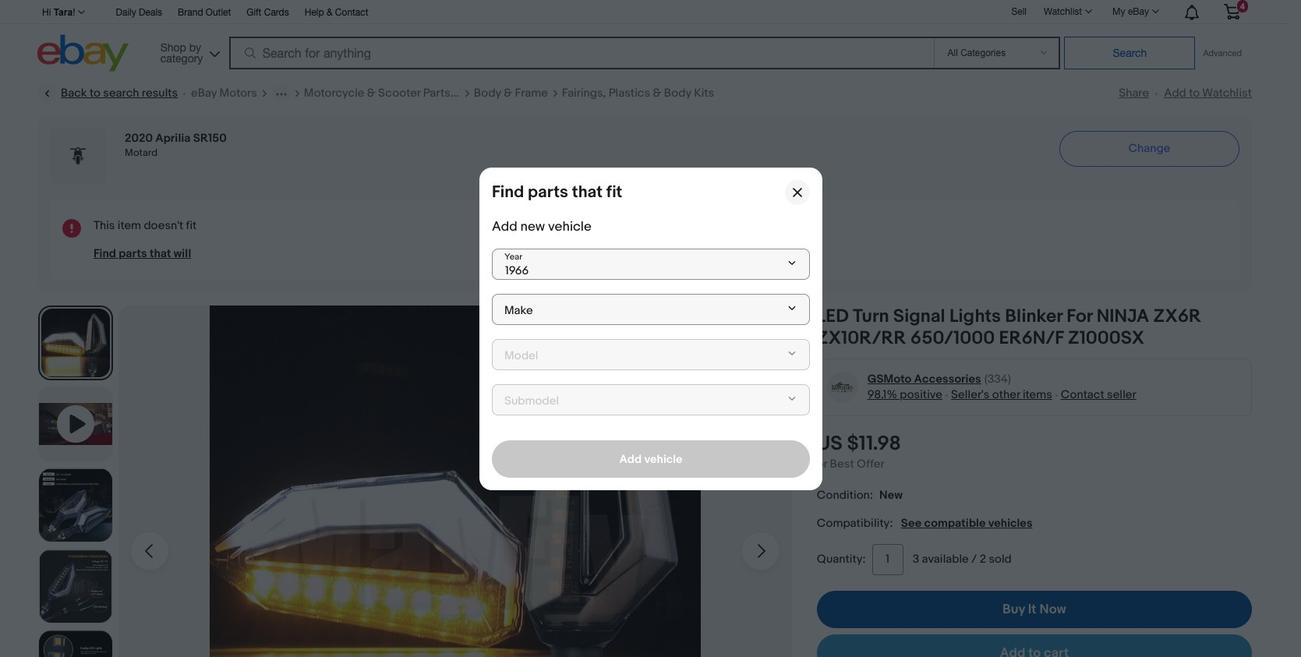 Task type: vqa. For each thing, say whether or not it's contained in the screenshot.
topmost THE
no



Task type: describe. For each thing, give the bounding box(es) containing it.
picture 2 of 9 image
[[39, 469, 112, 542]]

fit for find parts that fit
[[606, 182, 622, 202]]

2 body from the left
[[664, 86, 692, 101]]

back
[[61, 86, 87, 101]]

it
[[1029, 602, 1037, 618]]

scooter
[[378, 86, 421, 101]]

see
[[902, 516, 922, 531]]

2020 aprilia sr150 motard
[[125, 131, 227, 159]]

body & frame link
[[474, 86, 548, 101]]

seller's other items
[[952, 388, 1053, 403]]

daily deals link
[[116, 5, 162, 22]]

contact seller
[[1061, 388, 1137, 403]]

zx6r
[[1154, 306, 1202, 328]]

1 vertical spatial watchlist
[[1203, 86, 1253, 101]]

find parts that fit dialog
[[0, 0, 1302, 658]]

frame
[[515, 86, 548, 101]]

find parts that fit
[[492, 182, 622, 202]]

fit for this item doesn't fit
[[186, 218, 197, 233]]

sell link
[[1005, 6, 1034, 17]]

3 available / 2 sold
[[913, 552, 1012, 567]]

quantity:
[[817, 552, 866, 567]]

new
[[520, 219, 545, 234]]

fairings,
[[562, 86, 606, 101]]

to for back
[[90, 86, 101, 101]]

us
[[817, 432, 843, 456]]

compatibility:
[[817, 516, 894, 531]]

change
[[1129, 141, 1171, 156]]

98.1%
[[868, 388, 898, 403]]

parts
[[423, 86, 451, 101]]

/
[[972, 552, 978, 567]]

share button
[[1120, 86, 1150, 101]]

items
[[1023, 388, 1053, 403]]

gift
[[247, 7, 262, 18]]

3
[[913, 552, 920, 567]]

buy it now
[[1003, 602, 1067, 618]]

1 horizontal spatial accessories
[[915, 372, 982, 387]]

2
[[980, 552, 987, 567]]

my ebay link
[[1105, 2, 1167, 21]]

banner containing sell
[[37, 0, 1253, 76]]

buy it now link
[[817, 591, 1253, 629]]

parts for find parts that fit
[[528, 182, 568, 202]]

this item doesn't fit
[[94, 218, 197, 233]]

positive
[[900, 388, 943, 403]]

z1000sx
[[1069, 328, 1145, 349]]

vehicle inside button
[[644, 452, 683, 466]]

98.1% positive link
[[868, 388, 943, 403]]

add for add to watchlist
[[1165, 86, 1187, 101]]

my
[[1113, 6, 1126, 17]]

0 vertical spatial vehicle
[[548, 219, 592, 234]]

ebay motors
[[191, 86, 257, 101]]

parts for find parts that will
[[119, 246, 147, 261]]

sold
[[989, 552, 1012, 567]]

brand
[[178, 7, 203, 18]]

fairings, plastics & body kits
[[562, 86, 715, 101]]

brand outlet link
[[178, 5, 231, 22]]

er6n/f
[[1000, 328, 1065, 349]]

change button
[[1060, 131, 1240, 167]]

led turn signal lights blinker for ninja zx6r zx10r/rr 650/1000 er6n/f z1000sx - picture 1 of 9 image
[[119, 306, 792, 658]]

account navigation
[[37, 0, 1253, 24]]

fairings, plastics & body kits link
[[562, 86, 715, 101]]

watchlist inside the account navigation
[[1044, 6, 1083, 17]]

add to watchlist
[[1165, 86, 1253, 101]]

item
[[118, 218, 141, 233]]

find parts that will
[[94, 246, 191, 261]]

help
[[305, 7, 324, 18]]

blinker
[[1006, 306, 1063, 328]]

brand outlet
[[178, 7, 231, 18]]

us $11.98 or best offer
[[817, 432, 902, 472]]

advanced
[[1204, 48, 1243, 58]]

motors
[[220, 86, 257, 101]]

1 vertical spatial contact
[[1061, 388, 1105, 403]]

turn
[[853, 306, 890, 328]]

to for add
[[1190, 86, 1200, 101]]

sr150
[[193, 131, 227, 146]]

98.1% positive
[[868, 388, 943, 403]]

best
[[830, 457, 855, 472]]

find for find parts that fit
[[492, 182, 524, 202]]

doesn't
[[144, 218, 183, 233]]

motorcycle
[[304, 86, 365, 101]]

buy
[[1003, 602, 1026, 618]]

ebay motors link
[[191, 86, 257, 101]]



Task type: locate. For each thing, give the bounding box(es) containing it.
& for motorcycle
[[367, 86, 376, 101]]

None text field
[[492, 384, 810, 415]]

motard
[[125, 147, 158, 159]]

body left kits
[[664, 86, 692, 101]]

watchlist link
[[1036, 2, 1100, 21]]

share
[[1120, 86, 1150, 101]]

2020
[[125, 131, 153, 146]]

contact
[[335, 7, 369, 18], [1061, 388, 1105, 403]]

parts inside dialog
[[528, 182, 568, 202]]

& right parts
[[453, 86, 462, 101]]

sell
[[1012, 6, 1027, 17]]

1 horizontal spatial add
[[619, 452, 642, 466]]

0 vertical spatial contact
[[335, 7, 369, 18]]

picture 3 of 9 image
[[39, 550, 112, 623]]

& for help
[[327, 7, 333, 18]]

seller
[[1108, 388, 1137, 403]]

watchlist
[[1044, 6, 1083, 17], [1203, 86, 1253, 101]]

add for add new vehicle
[[492, 219, 517, 234]]

led
[[817, 306, 849, 328]]

motorcycle & scooter parts & accessories link
[[304, 86, 532, 101]]

to right back
[[90, 86, 101, 101]]

1 horizontal spatial parts
[[528, 182, 568, 202]]

zx10r/rr
[[817, 328, 907, 349]]

aprilia
[[155, 131, 191, 146]]

& for body
[[504, 86, 513, 101]]

1 horizontal spatial vehicle
[[644, 452, 683, 466]]

region containing this item doesn't fit
[[50, 200, 1240, 281]]

gift cards link
[[247, 5, 289, 22]]

body left the frame
[[474, 86, 501, 101]]

gift cards
[[247, 7, 289, 18]]

1 horizontal spatial ebay
[[1129, 6, 1150, 17]]

see compatible vehicles
[[902, 516, 1033, 531]]

gsmoto accessories link
[[868, 372, 982, 388]]

0 vertical spatial fit
[[606, 182, 622, 202]]

0 horizontal spatial vehicle
[[548, 219, 592, 234]]

find down this
[[94, 246, 116, 261]]

1 horizontal spatial to
[[1190, 86, 1200, 101]]

1 vertical spatial fit
[[186, 218, 197, 233]]

condition: new
[[817, 488, 903, 503]]

none text field inside find parts that fit dialog
[[492, 384, 810, 415]]

seller's other items link
[[952, 388, 1053, 403]]

see compatible vehicles link
[[902, 516, 1033, 531]]

&
[[327, 7, 333, 18], [367, 86, 376, 101], [453, 86, 462, 101], [504, 86, 513, 101], [653, 86, 662, 101]]

gsmoto
[[868, 372, 912, 387]]

signal
[[894, 306, 946, 328]]

seller's
[[952, 388, 990, 403]]

add
[[1165, 86, 1187, 101], [492, 219, 517, 234], [619, 452, 642, 466]]

your shopping cart contains 4 items image
[[1224, 4, 1242, 20]]

motorcycle & scooter parts & accessories
[[304, 86, 532, 101]]

add vehicle button
[[492, 440, 810, 478]]

add to watchlist link
[[1165, 86, 1253, 101]]

that for fit
[[572, 182, 603, 202]]

banner
[[37, 0, 1253, 76]]

0 horizontal spatial fit
[[186, 218, 197, 233]]

0 horizontal spatial accessories
[[465, 86, 532, 101]]

contact right help
[[335, 7, 369, 18]]

ebay left motors
[[191, 86, 217, 101]]

1 horizontal spatial fit
[[606, 182, 622, 202]]

vehicles
[[989, 516, 1033, 531]]

parts down item
[[119, 246, 147, 261]]

0 vertical spatial ebay
[[1129, 6, 1150, 17]]

add inside the add vehicle button
[[619, 452, 642, 466]]

contact inside the account navigation
[[335, 7, 369, 18]]

0 vertical spatial that
[[572, 182, 603, 202]]

plastics
[[609, 86, 651, 101]]

& left the frame
[[504, 86, 513, 101]]

compatible
[[925, 516, 986, 531]]

1 horizontal spatial body
[[664, 86, 692, 101]]

0 horizontal spatial find
[[94, 246, 116, 261]]

1 horizontal spatial that
[[572, 182, 603, 202]]

add vehicle
[[619, 452, 683, 466]]

0 vertical spatial find
[[492, 182, 524, 202]]

0 vertical spatial parts
[[528, 182, 568, 202]]

0 horizontal spatial contact
[[335, 7, 369, 18]]

ebay inside the account navigation
[[1129, 6, 1150, 17]]

deals
[[139, 7, 162, 18]]

0 horizontal spatial parts
[[119, 246, 147, 261]]

video 1 of 1 image
[[39, 388, 112, 461]]

0 horizontal spatial that
[[150, 246, 171, 261]]

fit inside dialog
[[606, 182, 622, 202]]

0 horizontal spatial to
[[90, 86, 101, 101]]

back to search results link
[[37, 84, 178, 103]]

gsmoto accessories (334)
[[868, 372, 1012, 387]]

my ebay
[[1113, 6, 1150, 17]]

contact left seller
[[1061, 388, 1105, 403]]

2 vertical spatial add
[[619, 452, 642, 466]]

condition:
[[817, 488, 874, 503]]

picture 1 of 9 image
[[40, 307, 112, 379]]

1 vertical spatial parts
[[119, 246, 147, 261]]

daily deals
[[116, 7, 162, 18]]

contact seller link
[[1061, 388, 1137, 403]]

lights
[[950, 306, 1002, 328]]

& right "plastics"
[[653, 86, 662, 101]]

find inside dialog
[[492, 182, 524, 202]]

None text field
[[492, 248, 810, 280], [492, 294, 810, 325], [492, 339, 810, 370], [492, 248, 810, 280], [492, 294, 810, 325], [492, 339, 810, 370]]

find up new
[[492, 182, 524, 202]]

& left scooter
[[367, 86, 376, 101]]

results
[[142, 86, 178, 101]]

0 vertical spatial watchlist
[[1044, 6, 1083, 17]]

Quantity: text field
[[873, 544, 904, 576]]

watchlist down advanced link
[[1203, 86, 1253, 101]]

0 horizontal spatial ebay
[[191, 86, 217, 101]]

2 horizontal spatial add
[[1165, 86, 1187, 101]]

back to search results
[[61, 86, 178, 101]]

0 horizontal spatial add
[[492, 219, 517, 234]]

region
[[50, 200, 1240, 281]]

offer
[[857, 457, 885, 472]]

accessories
[[465, 86, 532, 101], [915, 372, 982, 387]]

gsmoto accessories image
[[827, 372, 859, 404]]

0 horizontal spatial body
[[474, 86, 501, 101]]

accessories right parts
[[465, 86, 532, 101]]

to down advanced link
[[1190, 86, 1200, 101]]

new
[[880, 488, 903, 503]]

that for will
[[150, 246, 171, 261]]

1 vertical spatial vehicle
[[644, 452, 683, 466]]

(334)
[[985, 372, 1012, 387]]

& inside the account navigation
[[327, 7, 333, 18]]

1 vertical spatial find
[[94, 246, 116, 261]]

help & contact link
[[305, 5, 369, 22]]

to
[[90, 86, 101, 101], [1190, 86, 1200, 101]]

that up the add new vehicle
[[572, 182, 603, 202]]

$11.98
[[848, 432, 902, 456]]

parts up the add new vehicle
[[528, 182, 568, 202]]

help & contact
[[305, 7, 369, 18]]

this
[[94, 218, 115, 233]]

or
[[817, 457, 828, 472]]

kits
[[694, 86, 715, 101]]

1 vertical spatial accessories
[[915, 372, 982, 387]]

body
[[474, 86, 501, 101], [664, 86, 692, 101]]

for
[[1067, 306, 1093, 328]]

watchlist right "sell" link
[[1044, 6, 1083, 17]]

None submit
[[1065, 37, 1196, 69]]

1 vertical spatial add
[[492, 219, 517, 234]]

1 body from the left
[[474, 86, 501, 101]]

that left will
[[150, 246, 171, 261]]

that inside dialog
[[572, 182, 603, 202]]

accessories up seller's
[[915, 372, 982, 387]]

advanced link
[[1196, 37, 1250, 69]]

1 vertical spatial ebay
[[191, 86, 217, 101]]

cards
[[264, 7, 289, 18]]

0 horizontal spatial watchlist
[[1044, 6, 1083, 17]]

add for add vehicle
[[619, 452, 642, 466]]

1 horizontal spatial watchlist
[[1203, 86, 1253, 101]]

find for find parts that will
[[94, 246, 116, 261]]

ninja
[[1097, 306, 1150, 328]]

available
[[922, 552, 969, 567]]

add new vehicle
[[492, 219, 592, 234]]

now
[[1040, 602, 1067, 618]]

& right help
[[327, 7, 333, 18]]

will
[[174, 246, 191, 261]]

1 horizontal spatial find
[[492, 182, 524, 202]]

1 vertical spatial that
[[150, 246, 171, 261]]

0 vertical spatial accessories
[[465, 86, 532, 101]]

0 vertical spatial add
[[1165, 86, 1187, 101]]

outlet
[[206, 7, 231, 18]]

daily
[[116, 7, 136, 18]]

ebay right my
[[1129, 6, 1150, 17]]

fit
[[606, 182, 622, 202], [186, 218, 197, 233]]

1 horizontal spatial contact
[[1061, 388, 1105, 403]]

650/1000
[[911, 328, 996, 349]]



